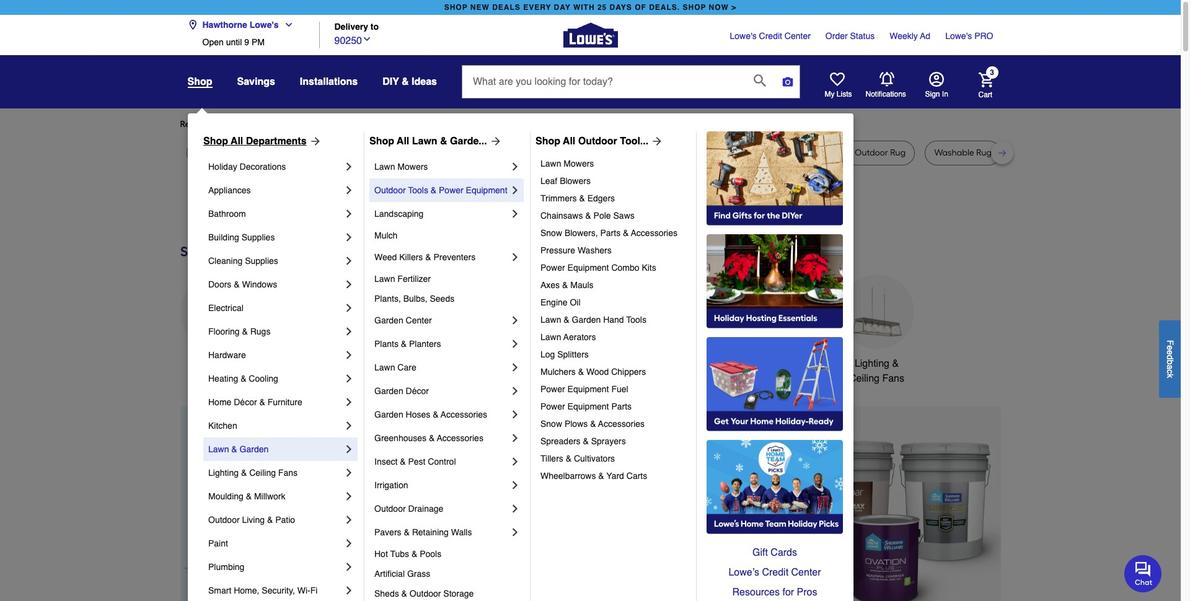 Task type: locate. For each thing, give the bounding box(es) containing it.
0 vertical spatial lighting
[[855, 358, 890, 370]]

equipment down shop 25 days of deals by category image
[[568, 263, 609, 273]]

chevron right image for garden décor
[[509, 385, 521, 397]]

arrow right image inside shop all lawn & garde... link
[[487, 135, 502, 148]]

lowe's inside button
[[250, 20, 279, 30]]

search image
[[754, 74, 766, 87]]

kitchen left faucets
[[465, 358, 498, 370]]

pressure
[[541, 246, 575, 255]]

lowe's left pro
[[946, 31, 972, 41]]

axes
[[541, 280, 560, 290]]

0 vertical spatial lighting & ceiling fans
[[850, 358, 905, 384]]

lowe's wishes you and your family a happy hanukkah. image
[[180, 198, 1001, 229]]

find gifts for the diyer. image
[[707, 131, 843, 226]]

1 horizontal spatial smart
[[755, 358, 781, 370]]

area rug
[[317, 148, 353, 158]]

2 shop from the left
[[370, 136, 394, 147]]

shop inside shop all departments link
[[203, 136, 228, 147]]

tools for outdoor tools & equipment
[[597, 358, 620, 370]]

decorations down rug rug
[[240, 162, 286, 172]]

location image
[[188, 20, 197, 30]]

0 vertical spatial bathroom
[[208, 209, 246, 219]]

lowe's up pm
[[250, 20, 279, 30]]

0 horizontal spatial all
[[231, 136, 243, 147]]

snow plows & accessories
[[541, 419, 645, 429]]

snow up 'spreaders' on the bottom left of the page
[[541, 419, 562, 429]]

0 vertical spatial décor
[[406, 386, 429, 396]]

insect & pest control
[[375, 457, 456, 467]]

0 vertical spatial decorations
[[240, 162, 286, 172]]

yard
[[607, 471, 624, 481]]

chevron right image for irrigation
[[509, 479, 521, 492]]

décor
[[406, 386, 429, 396], [234, 397, 257, 407]]

shop for shop all outdoor tool...
[[536, 136, 561, 147]]

shop left new
[[444, 3, 468, 12]]

scroll to item #5 image
[[757, 599, 789, 601]]

garden décor
[[375, 386, 429, 396]]

kitchen inside kitchen faucets "button"
[[465, 358, 498, 370]]

2 lawn mowers link from the left
[[541, 155, 688, 172]]

walls
[[451, 528, 472, 538]]

0 horizontal spatial shop
[[203, 136, 228, 147]]

all down 'recommended searches for you'
[[231, 136, 243, 147]]

shop left now
[[683, 3, 707, 12]]

shop inside shop all outdoor tool... link
[[536, 136, 561, 147]]

garden inside garden center link
[[375, 316, 403, 326]]

arrow right image for shop all lawn & garde...
[[487, 135, 502, 148]]

arrow right image inside shop all outdoor tool... link
[[649, 135, 664, 148]]

2 rug from the left
[[255, 148, 271, 158]]

lawn inside shop all lawn & garde... link
[[412, 136, 438, 147]]

log splitters
[[541, 350, 589, 360]]

for up scroll to item #5 image
[[783, 587, 794, 598]]

appliances down holiday
[[208, 185, 251, 195]]

washable for washable area rug
[[721, 148, 761, 158]]

order status link
[[826, 30, 875, 42]]

0 vertical spatial supplies
[[242, 233, 275, 242]]

lawn up the plants,
[[375, 274, 395, 284]]

garden for garden hoses & accessories
[[375, 410, 403, 420]]

lawn care
[[375, 363, 417, 373]]

bathroom
[[208, 209, 246, 219], [667, 358, 710, 370]]

roth for rug
[[657, 148, 675, 158]]

0 horizontal spatial smart
[[208, 586, 232, 596]]

25 days of deals. don't miss deals every day. same-day delivery on in-stock orders placed by 2 p m. image
[[180, 406, 380, 601]]

lawn mowers down the furniture
[[375, 162, 428, 172]]

1 horizontal spatial tools
[[597, 358, 620, 370]]

lawn mowers up "leaf blowers"
[[541, 159, 594, 169]]

chevron right image for landscaping
[[509, 208, 521, 220]]

0 horizontal spatial tools
[[408, 185, 428, 195]]

equipment up power equipment fuel
[[571, 373, 618, 384]]

0 horizontal spatial décor
[[234, 397, 257, 407]]

1 roth from the left
[[532, 148, 550, 158]]

1 vertical spatial bathroom
[[667, 358, 710, 370]]

pro
[[975, 31, 994, 41]]

1 vertical spatial ceiling
[[249, 468, 276, 478]]

& inside "link"
[[590, 419, 596, 429]]

area
[[317, 148, 336, 158], [552, 148, 571, 158], [763, 148, 781, 158]]

shop 25 days of deals by category image
[[180, 241, 1001, 262]]

flooring & rugs link
[[208, 320, 343, 344]]

get your home holiday-ready. image
[[707, 337, 843, 432]]

axes & mauls link
[[541, 277, 688, 294]]

plants, bulbs, seeds
[[375, 294, 455, 304]]

1 horizontal spatial décor
[[406, 386, 429, 396]]

kitchen for kitchen
[[208, 421, 237, 431]]

1 horizontal spatial lowe's
[[730, 31, 757, 41]]

1 vertical spatial décor
[[234, 397, 257, 407]]

shop up 5x8
[[203, 136, 228, 147]]

diy & ideas
[[383, 76, 437, 87]]

1 vertical spatial appliances
[[193, 358, 242, 370]]

holiday decorations
[[208, 162, 286, 172]]

tools for outdoor tools & power equipment
[[408, 185, 428, 195]]

1 vertical spatial chevron down image
[[362, 34, 372, 44]]

Search Query text field
[[463, 66, 744, 98]]

1 vertical spatial parts
[[612, 402, 632, 412]]

decorations
[[240, 162, 286, 172], [379, 373, 432, 384]]

0 vertical spatial chevron down image
[[279, 20, 294, 30]]

1 horizontal spatial you
[[403, 119, 418, 130]]

1 horizontal spatial allen
[[617, 148, 636, 158]]

garden up greenhouses
[[375, 410, 403, 420]]

roth up leaf
[[532, 148, 550, 158]]

0 vertical spatial credit
[[759, 31, 783, 41]]

0 horizontal spatial lawn mowers
[[375, 162, 428, 172]]

chainsaws & pole saws
[[541, 211, 635, 221]]

7 rug from the left
[[783, 148, 799, 158]]

credit up resources for pros link
[[762, 567, 789, 579]]

lawn inside lawn care link
[[375, 363, 395, 373]]

christmas decorations button
[[369, 275, 443, 386]]

chevron right image for paint
[[343, 538, 355, 550]]

center up pros
[[792, 567, 821, 579]]

1 vertical spatial tools
[[627, 315, 647, 325]]

center left the order at the right of page
[[785, 31, 811, 41]]

appliances
[[208, 185, 251, 195], [193, 358, 242, 370]]

parts for equipment
[[612, 402, 632, 412]]

parts down fuel
[[612, 402, 632, 412]]

smart inside smart home "button"
[[755, 358, 781, 370]]

power equipment fuel link
[[541, 381, 688, 398]]

kitchen inside kitchen link
[[208, 421, 237, 431]]

k
[[1166, 374, 1176, 378]]

lawn down engine
[[541, 315, 561, 325]]

credit for lowe's
[[759, 31, 783, 41]]

shop inside shop all lawn & garde... link
[[370, 136, 394, 147]]

kitchen up "lawn & garden"
[[208, 421, 237, 431]]

ceiling inside button
[[850, 373, 880, 384]]

all down recommended searches for you heading
[[563, 136, 576, 147]]

1 horizontal spatial area
[[552, 148, 571, 158]]

decorations inside button
[[379, 373, 432, 384]]

1 horizontal spatial washable
[[935, 148, 975, 158]]

control
[[428, 457, 456, 467]]

e up d
[[1166, 345, 1176, 350]]

1 horizontal spatial shop
[[370, 136, 394, 147]]

0 horizontal spatial lighting
[[208, 468, 239, 478]]

1 horizontal spatial lawn mowers link
[[541, 155, 688, 172]]

chevron right image
[[343, 161, 355, 173], [509, 184, 521, 197], [509, 251, 521, 264], [343, 302, 355, 314], [343, 326, 355, 338], [509, 362, 521, 374], [509, 385, 521, 397], [509, 432, 521, 445], [343, 467, 355, 479], [509, 479, 521, 492], [343, 490, 355, 503], [509, 503, 521, 515], [343, 514, 355, 526], [343, 538, 355, 550], [343, 561, 355, 574], [343, 585, 355, 597]]

décor down christmas decorations
[[406, 386, 429, 396]]

garden inside garden décor link
[[375, 386, 403, 396]]

lawn aerators
[[541, 332, 596, 342]]

accessories up spreaders & sprayers link
[[598, 419, 645, 429]]

power inside 'link'
[[541, 263, 565, 273]]

2 allen from the left
[[617, 148, 636, 158]]

chevron right image for building supplies
[[343, 231, 355, 244]]

lawn inside lawn fertilizer link
[[375, 274, 395, 284]]

chevron right image for outdoor tools & power equipment
[[509, 184, 521, 197]]

2 snow from the top
[[541, 419, 562, 429]]

lawn up moulding in the left bottom of the page
[[208, 445, 229, 455]]

holiday
[[208, 162, 237, 172]]

3 area from the left
[[763, 148, 781, 158]]

1 horizontal spatial home
[[784, 358, 811, 370]]

equipment inside 'link'
[[568, 263, 609, 273]]

1 shop from the left
[[203, 136, 228, 147]]

lawn inside lawn & garden 'link'
[[208, 445, 229, 455]]

chevron right image for hardware
[[343, 349, 355, 362]]

accessories down garden décor link
[[441, 410, 487, 420]]

moulding
[[208, 492, 244, 502]]

savings
[[237, 76, 275, 87]]

heating & cooling link
[[208, 367, 343, 391]]

0 horizontal spatial mowers
[[398, 162, 428, 172]]

chevron right image for moulding & millwork
[[343, 490, 355, 503]]

0 horizontal spatial allen
[[493, 148, 512, 158]]

order status
[[826, 31, 875, 41]]

1 horizontal spatial all
[[397, 136, 409, 147]]

ad
[[920, 31, 931, 41]]

roth up leaf blowers link
[[657, 148, 675, 158]]

lawn down the furniture
[[375, 162, 395, 172]]

0 vertical spatial kitchen
[[465, 358, 498, 370]]

arrow right image
[[487, 135, 502, 148], [649, 135, 664, 148], [978, 515, 991, 527]]

all up the furniture
[[397, 136, 409, 147]]

parts down chainsaws & pole saws link
[[601, 228, 621, 238]]

shop for shop all lawn & garde...
[[370, 136, 394, 147]]

equipment for power equipment combo kits
[[568, 263, 609, 273]]

0 vertical spatial tools
[[408, 185, 428, 195]]

allen for allen and roth rug
[[617, 148, 636, 158]]

1 horizontal spatial mowers
[[564, 159, 594, 169]]

3 all from the left
[[563, 136, 576, 147]]

center for lowe's credit center
[[792, 567, 821, 579]]

lowe's for lowe's credit center
[[730, 31, 757, 41]]

1 horizontal spatial lighting
[[855, 358, 890, 370]]

mowers up blowers
[[564, 159, 594, 169]]

chevron right image for outdoor living & patio
[[343, 514, 355, 526]]

snow up the pressure
[[541, 228, 562, 238]]

supplies up cleaning supplies
[[242, 233, 275, 242]]

power up the plows
[[541, 402, 565, 412]]

trimmers & edgers
[[541, 193, 615, 203]]

lowe's down the >
[[730, 31, 757, 41]]

garden down lawn care
[[375, 386, 403, 396]]

f e e d b a c k
[[1166, 340, 1176, 378]]

for up the furniture
[[390, 119, 401, 130]]

0 horizontal spatial arrow right image
[[487, 135, 502, 148]]

0 horizontal spatial area
[[317, 148, 336, 158]]

lawn & garden hand tools link
[[541, 311, 688, 329]]

1 horizontal spatial bathroom
[[667, 358, 710, 370]]

allen down tool...
[[617, 148, 636, 158]]

lowe's home team holiday picks. image
[[707, 440, 843, 535]]

lawn mowers link down shop all outdoor tool... link
[[541, 155, 688, 172]]

my lists
[[825, 90, 852, 99]]

chevron right image for appliances
[[343, 184, 355, 197]]

0 horizontal spatial washable
[[721, 148, 761, 158]]

shop all outdoor tool...
[[536, 136, 649, 147]]

1 horizontal spatial roth
[[657, 148, 675, 158]]

lawn up log
[[541, 332, 561, 342]]

shop up allen and roth area rug
[[536, 136, 561, 147]]

1 horizontal spatial shop
[[683, 3, 707, 12]]

1 horizontal spatial chevron down image
[[362, 34, 372, 44]]

2 horizontal spatial shop
[[536, 136, 561, 147]]

garde...
[[450, 136, 487, 147]]

shop
[[444, 3, 468, 12], [683, 3, 707, 12]]

lawn for lawn & garden hand tools link
[[541, 315, 561, 325]]

0 horizontal spatial shop
[[444, 3, 468, 12]]

lawn up the furniture
[[412, 136, 438, 147]]

garden inside lawn & garden hand tools link
[[572, 315, 601, 325]]

1 vertical spatial decorations
[[379, 373, 432, 384]]

0 horizontal spatial and
[[514, 148, 530, 158]]

outdoor tools & equipment button
[[557, 275, 632, 386]]

decorations for holiday
[[240, 162, 286, 172]]

0 vertical spatial center
[[785, 31, 811, 41]]

flooring
[[208, 327, 240, 337]]

1 shop from the left
[[444, 3, 468, 12]]

status
[[850, 31, 875, 41]]

chevron right image for garden center
[[509, 314, 521, 327]]

edgers
[[588, 193, 615, 203]]

home décor & furniture
[[208, 397, 302, 407]]

pole
[[594, 211, 611, 221]]

lawn inside lawn aerators link
[[541, 332, 561, 342]]

1 and from the left
[[514, 148, 530, 158]]

tillers
[[541, 454, 564, 464]]

outdoor tools & equipment
[[559, 358, 630, 384]]

3 shop from the left
[[536, 136, 561, 147]]

lawn left the care on the bottom left
[[375, 363, 395, 373]]

1 horizontal spatial kitchen
[[465, 358, 498, 370]]

artificial grass link
[[375, 564, 521, 584]]

power for power equipment combo kits
[[541, 263, 565, 273]]

1 snow from the top
[[541, 228, 562, 238]]

delivery to
[[335, 22, 379, 32]]

parts inside "link"
[[612, 402, 632, 412]]

building
[[208, 233, 239, 242]]

2 vertical spatial tools
[[597, 358, 620, 370]]

2 horizontal spatial lowe's
[[946, 31, 972, 41]]

2 all from the left
[[397, 136, 409, 147]]

outdoor drainage
[[375, 504, 444, 514]]

credit up "search" image
[[759, 31, 783, 41]]

trimmers
[[541, 193, 577, 203]]

leaf
[[541, 176, 558, 186]]

allen
[[493, 148, 512, 158], [617, 148, 636, 158]]

patio
[[275, 515, 295, 525]]

1 allen from the left
[[493, 148, 512, 158]]

tools inside the outdoor tools & equipment
[[597, 358, 620, 370]]

1 vertical spatial snow
[[541, 419, 562, 429]]

chevron right image for lawn mowers
[[509, 161, 521, 173]]

bathroom right chippers
[[667, 358, 710, 370]]

1 horizontal spatial fans
[[883, 373, 905, 384]]

lowe's for lowe's pro
[[946, 31, 972, 41]]

equipment inside the outdoor tools & equipment
[[571, 373, 618, 384]]

power up axes
[[541, 263, 565, 273]]

landscaping link
[[375, 202, 509, 226]]

bathroom inside "button"
[[667, 358, 710, 370]]

0 horizontal spatial lowe's
[[250, 20, 279, 30]]

3 rug from the left
[[273, 148, 288, 158]]

garden inside the garden hoses & accessories "link"
[[375, 410, 403, 420]]

0 horizontal spatial you
[[293, 119, 308, 130]]

diy
[[383, 76, 399, 87]]

days
[[610, 3, 632, 12]]

engine
[[541, 298, 568, 308]]

chevron right image for plants & planters
[[509, 338, 521, 350]]

sheds
[[375, 589, 399, 599]]

bathroom up building
[[208, 209, 246, 219]]

0 horizontal spatial home
[[208, 397, 232, 407]]

parts for blowers,
[[601, 228, 621, 238]]

arrow left image
[[411, 515, 423, 527]]

equipment down power equipment fuel
[[568, 402, 609, 412]]

chevron right image
[[509, 161, 521, 173], [343, 184, 355, 197], [343, 208, 355, 220], [509, 208, 521, 220], [343, 231, 355, 244], [343, 255, 355, 267], [343, 278, 355, 291], [509, 314, 521, 327], [509, 338, 521, 350], [343, 349, 355, 362], [343, 373, 355, 385], [343, 396, 355, 409], [509, 409, 521, 421], [343, 420, 355, 432], [343, 443, 355, 456], [509, 456, 521, 468], [509, 526, 521, 539]]

snow for snow plows & accessories
[[541, 419, 562, 429]]

center for lowe's credit center
[[785, 31, 811, 41]]

power equipment parts
[[541, 402, 632, 412]]

pools
[[420, 549, 442, 559]]

lowe's home improvement account image
[[929, 72, 944, 87]]

smart home
[[755, 358, 811, 370]]

lowe's credit center link
[[730, 30, 811, 42]]

1 vertical spatial smart
[[208, 586, 232, 596]]

0 horizontal spatial lawn mowers link
[[375, 155, 509, 179]]

lawn for 2nd lawn mowers link from left
[[541, 159, 561, 169]]

insect
[[375, 457, 398, 467]]

shop all lawn & garde... link
[[370, 134, 502, 149]]

recommended searches for you
[[180, 119, 308, 130]]

you up arrow right image
[[293, 119, 308, 130]]

lawn down allen and roth area rug
[[541, 159, 561, 169]]

1 vertical spatial center
[[406, 316, 432, 326]]

0 vertical spatial home
[[784, 358, 811, 370]]

1 vertical spatial lighting & ceiling fans
[[208, 468, 298, 478]]

power for power equipment parts
[[541, 402, 565, 412]]

power equipment combo kits
[[541, 263, 657, 273]]

chevron right image for insect & pest control
[[509, 456, 521, 468]]

0 horizontal spatial roth
[[532, 148, 550, 158]]

decorations down the care on the bottom left
[[379, 373, 432, 384]]

mulchers & wood chippers
[[541, 367, 646, 377]]

2 horizontal spatial all
[[563, 136, 576, 147]]

lowe's home improvement cart image
[[979, 72, 994, 87]]

1 horizontal spatial lighting & ceiling fans
[[850, 358, 905, 384]]

electrical link
[[208, 296, 343, 320]]

None search field
[[462, 65, 801, 110]]

power inside "link"
[[541, 402, 565, 412]]

you up shop all lawn & garde...
[[403, 119, 418, 130]]

home inside "button"
[[784, 358, 811, 370]]

1 rug from the left
[[196, 148, 211, 158]]

hoses
[[406, 410, 431, 420]]

desk
[[445, 148, 464, 158]]

deals
[[492, 3, 521, 12]]

hawthorne
[[202, 20, 247, 30]]

chevron right image for home décor & furniture
[[343, 396, 355, 409]]

0 horizontal spatial fans
[[278, 468, 298, 478]]

0 vertical spatial parts
[[601, 228, 621, 238]]

shop
[[203, 136, 228, 147], [370, 136, 394, 147], [536, 136, 561, 147]]

supplies up windows
[[245, 256, 278, 266]]

décor down the heating & cooling
[[234, 397, 257, 407]]

arrow right image
[[307, 135, 322, 148]]

1 vertical spatial home
[[208, 397, 232, 407]]

1 horizontal spatial for
[[390, 119, 401, 130]]

0 horizontal spatial ceiling
[[249, 468, 276, 478]]

1 vertical spatial supplies
[[245, 256, 278, 266]]

arrow right image for shop all outdoor tool...
[[649, 135, 664, 148]]

0 horizontal spatial chevron down image
[[279, 20, 294, 30]]

0 horizontal spatial for
[[280, 119, 291, 130]]

snow blowers, parts & accessories link
[[541, 224, 688, 242]]

snow for snow blowers, parts & accessories
[[541, 228, 562, 238]]

lawn inside lawn & garden hand tools link
[[541, 315, 561, 325]]

center down "bulbs,"
[[406, 316, 432, 326]]

lawn for 1st lawn mowers link from left
[[375, 162, 395, 172]]

wi-
[[297, 586, 310, 596]]

1 vertical spatial kitchen
[[208, 421, 237, 431]]

equipment inside "link"
[[568, 402, 609, 412]]

snow inside snow plows & accessories "link"
[[541, 419, 562, 429]]

lawn mowers link up outdoor tools & power equipment
[[375, 155, 509, 179]]

smart inside smart home, security, wi-fi link
[[208, 586, 232, 596]]

chat invite button image
[[1125, 555, 1163, 593]]

1 vertical spatial credit
[[762, 567, 789, 579]]

2 and from the left
[[638, 148, 654, 158]]

allen right desk
[[493, 148, 512, 158]]

you inside more suggestions for you link
[[403, 119, 418, 130]]

1 all from the left
[[231, 136, 243, 147]]

and for allen and roth rug
[[638, 148, 654, 158]]

2 roth from the left
[[657, 148, 675, 158]]

e up b
[[1166, 350, 1176, 355]]

2 you from the left
[[403, 119, 418, 130]]

1 horizontal spatial ceiling
[[850, 373, 880, 384]]

power down mulchers
[[541, 384, 565, 394]]

1 horizontal spatial arrow right image
[[649, 135, 664, 148]]

appliances up heating
[[193, 358, 242, 370]]

0 vertical spatial fans
[[883, 373, 905, 384]]

allen for allen and roth area rug
[[493, 148, 512, 158]]

suggestions
[[340, 119, 388, 130]]

0 horizontal spatial decorations
[[240, 162, 286, 172]]

you for more suggestions for you
[[403, 119, 418, 130]]

1 horizontal spatial and
[[638, 148, 654, 158]]

0 vertical spatial snow
[[541, 228, 562, 238]]

0 vertical spatial ceiling
[[850, 373, 880, 384]]

1 washable from the left
[[721, 148, 761, 158]]

log splitters link
[[541, 346, 688, 363]]

0 vertical spatial smart
[[755, 358, 781, 370]]

garden up aerators
[[572, 315, 601, 325]]

appliances button
[[180, 275, 255, 371]]

0 horizontal spatial kitchen
[[208, 421, 237, 431]]

2 washable from the left
[[935, 148, 975, 158]]

equipment up power equipment parts
[[568, 384, 609, 394]]

appliances link
[[208, 179, 343, 202]]

mowers down the furniture
[[398, 162, 428, 172]]

garden down the plants,
[[375, 316, 403, 326]]

shop down more suggestions for you link on the left of the page
[[370, 136, 394, 147]]

outdoor inside the outdoor tools & equipment
[[559, 358, 595, 370]]

for up departments
[[280, 119, 291, 130]]

garden down kitchen link
[[240, 445, 269, 455]]

1 you from the left
[[293, 119, 308, 130]]

1 horizontal spatial decorations
[[379, 373, 432, 384]]

2 horizontal spatial area
[[763, 148, 781, 158]]

2 vertical spatial center
[[792, 567, 821, 579]]

5 rug from the left
[[573, 148, 589, 158]]

lowe's home improvement lists image
[[830, 72, 845, 87]]

lawn mowers link
[[375, 155, 509, 179], [541, 155, 688, 172]]

snow inside snow blowers, parts & accessories link
[[541, 228, 562, 238]]

chevron down image
[[279, 20, 294, 30], [362, 34, 372, 44]]

0 horizontal spatial bathroom
[[208, 209, 246, 219]]



Task type: describe. For each thing, give the bounding box(es) containing it.
furniture
[[382, 148, 417, 158]]

equipment for power equipment fuel
[[568, 384, 609, 394]]

& inside the outdoor tools & equipment
[[623, 358, 630, 370]]

1 area from the left
[[317, 148, 336, 158]]

departments
[[246, 136, 307, 147]]

1 vertical spatial fans
[[278, 468, 298, 478]]

chevron right image for doors & windows
[[343, 278, 355, 291]]

for for suggestions
[[390, 119, 401, 130]]

lawn for lawn care link
[[375, 363, 395, 373]]

sign in button
[[925, 72, 949, 99]]

outdoor for outdoor living & patio
[[208, 515, 240, 525]]

equipment up landscaping "link"
[[466, 185, 508, 195]]

power for power equipment fuel
[[541, 384, 565, 394]]

irrigation
[[375, 481, 408, 490]]

camera image
[[782, 76, 794, 88]]

washers
[[578, 246, 612, 255]]

notifications
[[866, 90, 906, 98]]

lowe's credit center
[[730, 31, 811, 41]]

building supplies link
[[208, 226, 343, 249]]

plumbing
[[208, 562, 245, 572]]

holiday decorations link
[[208, 155, 343, 179]]

accessories inside "link"
[[441, 410, 487, 420]]

kitchen faucets
[[465, 358, 536, 370]]

& inside button
[[402, 76, 409, 87]]

chevron right image for plumbing
[[343, 561, 355, 574]]

roth for area
[[532, 148, 550, 158]]

chevron right image for lawn care
[[509, 362, 521, 374]]

chevron right image for heating & cooling
[[343, 373, 355, 385]]

fi
[[310, 586, 318, 596]]

hand
[[603, 315, 624, 325]]

living
[[242, 515, 265, 525]]

pm
[[252, 37, 265, 47]]

weekly ad link
[[890, 30, 931, 42]]

accessories inside "link"
[[598, 419, 645, 429]]

garden décor link
[[375, 379, 509, 403]]

chevron right image for smart home, security, wi-fi
[[343, 585, 355, 597]]

2 horizontal spatial arrow right image
[[978, 515, 991, 527]]

2 horizontal spatial for
[[783, 587, 794, 598]]

lawn aerators link
[[541, 329, 688, 346]]

f e e d b a c k button
[[1160, 320, 1181, 398]]

lowe's home improvement notification center image
[[880, 72, 894, 87]]

engine oil link
[[541, 294, 688, 311]]

outdoor for outdoor drainage
[[375, 504, 406, 514]]

chevron right image for kitchen
[[343, 420, 355, 432]]

chevron right image for garden hoses & accessories
[[509, 409, 521, 421]]

chippers
[[611, 367, 646, 377]]

chevron right image for lawn & garden
[[343, 443, 355, 456]]

power equipment combo kits link
[[541, 259, 688, 277]]

garden for garden décor
[[375, 386, 403, 396]]

gift
[[753, 548, 768, 559]]

garden center
[[375, 316, 432, 326]]

2 horizontal spatial tools
[[627, 315, 647, 325]]

chevron right image for outdoor drainage
[[509, 503, 521, 515]]

mulchers & wood chippers link
[[541, 363, 688, 381]]

paint
[[208, 539, 228, 549]]

log
[[541, 350, 555, 360]]

kitchen for kitchen faucets
[[465, 358, 498, 370]]

christmas decorations
[[379, 358, 432, 384]]

lawn fertilizer
[[375, 274, 431, 284]]

1 lawn mowers link from the left
[[375, 155, 509, 179]]

gift cards link
[[707, 543, 843, 563]]

my
[[825, 90, 835, 99]]

garden for garden center
[[375, 316, 403, 326]]

plants & planters link
[[375, 332, 509, 356]]

8 rug from the left
[[891, 148, 906, 158]]

recommended searches for you heading
[[180, 118, 1001, 131]]

power up landscaping "link"
[[439, 185, 464, 195]]

0 vertical spatial appliances
[[208, 185, 251, 195]]

chevron right image for electrical
[[343, 302, 355, 314]]

trimmers & edgers link
[[541, 190, 688, 207]]

hardware
[[208, 350, 246, 360]]

and for allen and roth area rug
[[514, 148, 530, 158]]

open until 9 pm
[[202, 37, 265, 47]]

chevron right image for weed killers & preventers
[[509, 251, 521, 264]]

preventers
[[434, 252, 476, 262]]

1 e from the top
[[1166, 345, 1176, 350]]

lawn fertilizer link
[[375, 269, 521, 289]]

credit for lowe's
[[762, 567, 789, 579]]

smart for smart home, security, wi-fi
[[208, 586, 232, 596]]

5x8
[[213, 148, 227, 158]]

indoor
[[828, 148, 853, 158]]

all for departments
[[231, 136, 243, 147]]

4 rug from the left
[[338, 148, 353, 158]]

chevron right image for cleaning supplies
[[343, 255, 355, 267]]

2 area from the left
[[552, 148, 571, 158]]

gift cards
[[753, 548, 797, 559]]

now
[[709, 3, 729, 12]]

holiday hosting essentials. image
[[707, 234, 843, 329]]

supplies for building supplies
[[242, 233, 275, 242]]

fans inside lighting & ceiling fans
[[883, 373, 905, 384]]

bulbs,
[[403, 294, 428, 304]]

for for searches
[[280, 119, 291, 130]]

to
[[371, 22, 379, 32]]

cooling
[[249, 374, 278, 384]]

accessories up control
[[437, 433, 484, 443]]

0 horizontal spatial lighting & ceiling fans
[[208, 468, 298, 478]]

accessories down saws
[[631, 228, 678, 238]]

lawn for lawn fertilizer link at the top of the page
[[375, 274, 395, 284]]

you for recommended searches for you
[[293, 119, 308, 130]]

all for lawn
[[397, 136, 409, 147]]

greenhouses & accessories link
[[375, 427, 509, 450]]

pest
[[408, 457, 426, 467]]

6 rug from the left
[[677, 148, 692, 158]]

grass
[[407, 569, 430, 579]]

chainsaws & pole saws link
[[541, 207, 688, 224]]

chevron right image for flooring & rugs
[[343, 326, 355, 338]]

faucets
[[500, 358, 536, 370]]

lighting & ceiling fans inside button
[[850, 358, 905, 384]]

hot tubs & pools
[[375, 549, 442, 559]]

cart
[[979, 90, 993, 99]]

heating
[[208, 374, 238, 384]]

shop new deals every day with 25 days of deals. shop now > link
[[442, 0, 739, 15]]

wood
[[587, 367, 609, 377]]

lowe's home improvement logo image
[[563, 8, 618, 62]]

chevron right image for bathroom
[[343, 208, 355, 220]]

9 rug from the left
[[977, 148, 992, 158]]

1 horizontal spatial lawn mowers
[[541, 159, 594, 169]]

décor for departments
[[234, 397, 257, 407]]

landscaping
[[375, 209, 424, 219]]

supplies for cleaning supplies
[[245, 256, 278, 266]]

pavers & retaining walls link
[[375, 521, 509, 544]]

chevron right image for pavers & retaining walls
[[509, 526, 521, 539]]

outdoor for outdoor tools & power equipment
[[375, 185, 406, 195]]

shop all departments link
[[203, 134, 322, 149]]

2 e from the top
[[1166, 350, 1176, 355]]

décor for lawn
[[406, 386, 429, 396]]

every
[[523, 3, 551, 12]]

shop all outdoor tool... link
[[536, 134, 664, 149]]

washable for washable rug
[[935, 148, 975, 158]]

until
[[226, 37, 242, 47]]

outdoor drainage link
[[375, 497, 509, 521]]

hardware link
[[208, 344, 343, 367]]

appliances inside button
[[193, 358, 242, 370]]

lawn for lawn aerators link
[[541, 332, 561, 342]]

planters
[[409, 339, 441, 349]]

f
[[1166, 340, 1176, 345]]

outdoor for outdoor tools & equipment
[[559, 358, 595, 370]]

sheds & outdoor storage link
[[375, 584, 521, 601]]

smart for smart home
[[755, 358, 781, 370]]

care
[[398, 363, 417, 373]]

lowe's credit center
[[729, 567, 821, 579]]

bathroom link
[[208, 202, 343, 226]]

oil
[[570, 298, 581, 308]]

lighting inside lighting & ceiling fans
[[855, 358, 890, 370]]

rug rug
[[255, 148, 288, 158]]

lawn & garden hand tools
[[541, 315, 647, 325]]

splitters
[[558, 350, 589, 360]]

paint link
[[208, 532, 343, 556]]

all for outdoor
[[563, 136, 576, 147]]

lawn for lawn & garden 'link'
[[208, 445, 229, 455]]

greenhouses & accessories
[[375, 433, 484, 443]]

shop
[[188, 76, 212, 87]]

weed killers & preventers link
[[375, 246, 509, 269]]

axes & mauls
[[541, 280, 594, 290]]

equipment for power equipment parts
[[568, 402, 609, 412]]

chevron right image for greenhouses & accessories
[[509, 432, 521, 445]]

indoor outdoor rug
[[828, 148, 906, 158]]

2 shop from the left
[[683, 3, 707, 12]]

9
[[244, 37, 249, 47]]

power equipment fuel
[[541, 384, 629, 394]]

1 vertical spatial lighting
[[208, 468, 239, 478]]

engine oil
[[541, 298, 581, 308]]

lawn care link
[[375, 356, 509, 379]]

chevron down image inside 90250 button
[[362, 34, 372, 44]]

garden inside lawn & garden 'link'
[[240, 445, 269, 455]]

chevron right image for lighting & ceiling fans
[[343, 467, 355, 479]]

shop for shop all departments
[[203, 136, 228, 147]]

chevron right image for holiday decorations
[[343, 161, 355, 173]]

decorations for christmas
[[379, 373, 432, 384]]

free same-day delivery when you order 1 gallon or more of paint by 2 p m. image
[[400, 406, 1001, 601]]

washable rug
[[935, 148, 992, 158]]

90250
[[335, 35, 362, 46]]

wheelbarrows
[[541, 471, 596, 481]]



Task type: vqa. For each thing, say whether or not it's contained in the screenshot.
a
yes



